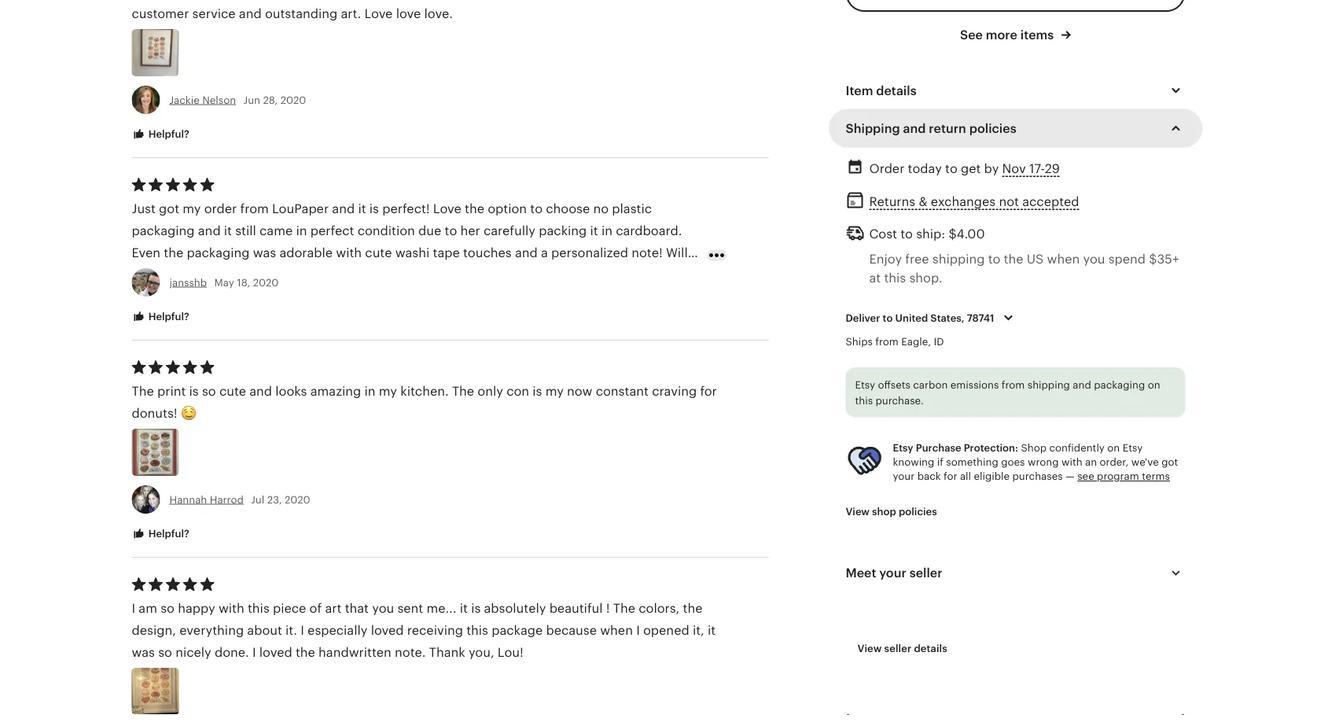 Task type: locate. For each thing, give the bounding box(es) containing it.
view for view shop policies
[[846, 506, 870, 518]]

1 vertical spatial when
[[600, 623, 633, 637]]

get
[[961, 161, 981, 176]]

policies
[[970, 121, 1017, 135], [899, 506, 938, 518]]

policies inside 'dropdown button'
[[970, 121, 1017, 135]]

this inside the enjoy free shipping to the us when you spend $35+ at this shop.
[[885, 271, 907, 285]]

an left eye
[[224, 267, 238, 282]]

you inside the enjoy free shipping to the us when you spend $35+ at this shop.
[[1084, 252, 1106, 266]]

see program terms link
[[1078, 470, 1171, 482]]

from up still
[[240, 201, 269, 216]]

hannah harrod link
[[170, 494, 244, 505]]

just
[[132, 201, 156, 216]]

i am so happy with this piece of art that you sent me... it is absolutely beautiful ! the colors, the design, everything about it. i especially loved receiving this package because when i opened it, it was so nicely done. i loved the handwritten note. thank you, lou!
[[132, 601, 716, 659]]

this right at
[[885, 271, 907, 285]]

was
[[253, 245, 276, 260], [132, 645, 155, 659]]

1 vertical spatial more
[[395, 267, 426, 282]]

on inside etsy offsets carbon emissions from shipping and packaging on this purchase.
[[1148, 379, 1161, 391]]

cute left looks
[[219, 384, 246, 398]]

1 horizontal spatial from
[[876, 336, 899, 348]]

0 vertical spatial an
[[224, 267, 238, 282]]

1 horizontal spatial on
[[1108, 442, 1121, 454]]

shop.
[[910, 271, 943, 285]]

id
[[934, 336, 944, 348]]

an up the see
[[1086, 456, 1098, 468]]

1 horizontal spatial policies
[[970, 121, 1017, 135]]

so right 'am'
[[161, 601, 175, 615]]

seller inside view seller details "link"
[[885, 643, 912, 655]]

it right it,
[[708, 623, 716, 637]]

to right option
[[531, 201, 543, 216]]

amazing
[[311, 384, 361, 398]]

was down 'came'
[[253, 245, 276, 260]]

view down meet
[[858, 643, 882, 655]]

from inside etsy offsets carbon emissions from shipping and packaging on this purchase.
[[1002, 379, 1025, 391]]

it.
[[286, 623, 297, 637]]

if
[[938, 456, 944, 468]]

shipping up shop
[[1028, 379, 1071, 391]]

1 horizontal spatial etsy
[[893, 442, 914, 454]]

view inside "link"
[[858, 643, 882, 655]]

2 horizontal spatial the
[[614, 601, 636, 615]]

1 horizontal spatial my
[[379, 384, 397, 398]]

2 vertical spatial with
[[219, 601, 244, 615]]

loupaper
[[272, 201, 329, 216]]

returns & exchanges not accepted
[[870, 194, 1080, 209]]

from for my
[[240, 201, 269, 216]]

0 vertical spatial details
[[877, 84, 917, 98]]

my left now
[[546, 384, 564, 398]]

1 horizontal spatial was
[[253, 245, 276, 260]]

by
[[985, 161, 999, 176]]

the right ! at left bottom
[[614, 601, 636, 615]]

2 horizontal spatial on
[[1148, 379, 1161, 391]]

2 vertical spatial helpful?
[[146, 527, 189, 539]]

the inside "i am so happy with this piece of art that you sent me... it is absolutely beautiful ! the colors, the design, everything about it. i especially loved receiving this package because when i opened it, it was so nicely done. i loved the handwritten note. thank you, lou!"
[[614, 601, 636, 615]]

and left "return"
[[904, 121, 926, 135]]

view
[[846, 506, 870, 518], [858, 643, 882, 655]]

this inside etsy offsets carbon emissions from shipping and packaging on this purchase.
[[856, 394, 873, 406]]

1 vertical spatial seller
[[885, 643, 912, 655]]

from right ships
[[876, 336, 899, 348]]

1 horizontal spatial cute
[[365, 245, 392, 260]]

1 helpful? button from the top
[[120, 120, 201, 149]]

1 horizontal spatial when
[[1048, 252, 1080, 266]]

2 horizontal spatial from
[[1002, 379, 1025, 391]]

constant
[[596, 384, 649, 398]]

got up terms
[[1162, 456, 1179, 468]]

with down perfect
[[336, 245, 362, 260]]

0 vertical spatial helpful?
[[146, 128, 189, 140]]

1 horizontal spatial more
[[986, 27, 1018, 42]]

packaging up confidently at right
[[1095, 379, 1146, 391]]

0 horizontal spatial with
[[219, 601, 244, 615]]

especially
[[308, 623, 368, 637]]

back
[[918, 470, 941, 482]]

etsy up "we've"
[[1123, 442, 1143, 454]]

loved up 'note.'
[[371, 623, 404, 637]]

2 horizontal spatial with
[[1062, 456, 1083, 468]]

0 horizontal spatial more
[[395, 267, 426, 282]]

helpful? button down definitely
[[120, 302, 201, 331]]

your
[[893, 470, 915, 482], [880, 566, 907, 580]]

1 horizontal spatial shop
[[873, 506, 897, 518]]

0 vertical spatial so
[[202, 384, 216, 398]]

loved down about
[[259, 645, 292, 659]]

2020
[[281, 94, 306, 106], [253, 277, 279, 288], [285, 494, 310, 505]]

1 horizontal spatial you
[[1084, 252, 1106, 266]]

etsy for etsy offsets carbon emissions from shipping and packaging on this purchase.
[[856, 379, 876, 391]]

1 horizontal spatial with
[[336, 245, 362, 260]]

the down it.
[[296, 645, 315, 659]]

2 vertical spatial helpful? button
[[120, 519, 201, 548]]

returns
[[870, 194, 916, 209]]

shop inside just got my order from loupaper and it is perfect! love the option to choose no plastic packaging and it still came in perfect condition due to her carefully packing it in cardboard. even the packaging was adorable with cute washi tape touches and a personalized note! will definitely keep an eye on this shop to order more in the future!!
[[310, 267, 340, 282]]

0 horizontal spatial shipping
[[933, 252, 985, 266]]

order
[[870, 161, 905, 176]]

1 horizontal spatial an
[[1086, 456, 1098, 468]]

1 vertical spatial helpful? button
[[120, 302, 201, 331]]

meet your seller button
[[832, 554, 1200, 592]]

packaging up even
[[132, 223, 195, 238]]

helpful? button
[[120, 120, 201, 149], [120, 302, 201, 331], [120, 519, 201, 548]]

your right meet
[[880, 566, 907, 580]]

3 helpful? from the top
[[146, 527, 189, 539]]

order up still
[[204, 201, 237, 216]]

packaging up the keep
[[187, 245, 250, 260]]

0 vertical spatial with
[[336, 245, 362, 260]]

and inside the print is so cute and looks amazing in my kitchen. the only con is my now constant craving for donuts! 🤤
[[250, 384, 272, 398]]

this down adorable
[[285, 267, 307, 282]]

will
[[666, 245, 688, 260]]

colors,
[[639, 601, 680, 615]]

cute inside the print is so cute and looks amazing in my kitchen. the only con is my now constant craving for donuts! 🤤
[[219, 384, 246, 398]]

and up perfect
[[332, 201, 355, 216]]

you
[[1084, 252, 1106, 266], [372, 601, 394, 615]]

1 vertical spatial got
[[1162, 456, 1179, 468]]

meet your seller
[[846, 566, 943, 580]]

so inside the print is so cute and looks amazing in my kitchen. the only con is my now constant craving for donuts! 🤤
[[202, 384, 216, 398]]

spend
[[1109, 252, 1146, 266]]

1 vertical spatial was
[[132, 645, 155, 659]]

is right me...
[[471, 601, 481, 615]]

on up "we've"
[[1148, 379, 1161, 391]]

etsy left the offsets
[[856, 379, 876, 391]]

shop down adorable
[[310, 267, 340, 282]]

the up donuts!
[[132, 384, 154, 398]]

states,
[[931, 312, 965, 324]]

to left her
[[445, 223, 457, 238]]

choose
[[546, 201, 590, 216]]

0 vertical spatial was
[[253, 245, 276, 260]]

your down knowing at the bottom
[[893, 470, 915, 482]]

goes
[[1002, 456, 1026, 468]]

on up order,
[[1108, 442, 1121, 454]]

nicely
[[176, 645, 211, 659]]

an inside the shop confidently on etsy knowing if something goes wrong with an order, we've got your back for all eligible purchases —
[[1086, 456, 1098, 468]]

1 horizontal spatial the
[[452, 384, 474, 398]]

carbon
[[914, 379, 948, 391]]

1 horizontal spatial order
[[359, 267, 391, 282]]

harrod
[[210, 494, 244, 505]]

more right see
[[986, 27, 1018, 42]]

1 horizontal spatial for
[[944, 470, 958, 482]]

seller down meet your seller
[[885, 643, 912, 655]]

etsy offsets carbon emissions from shipping and packaging on this purchase.
[[856, 379, 1161, 406]]

shipping down "$"
[[933, 252, 985, 266]]

shipping inside the enjoy free shipping to the us when you spend $35+ at this shop.
[[933, 252, 985, 266]]

etsy inside etsy offsets carbon emissions from shipping and packaging on this purchase.
[[856, 379, 876, 391]]

0 horizontal spatial an
[[224, 267, 238, 282]]

in down no
[[602, 223, 613, 238]]

0 horizontal spatial my
[[183, 201, 201, 216]]

and inside shipping and return policies 'dropdown button'
[[904, 121, 926, 135]]

1 vertical spatial you
[[372, 601, 394, 615]]

0 vertical spatial policies
[[970, 121, 1017, 135]]

2020 for 28,
[[281, 94, 306, 106]]

in right amazing
[[365, 384, 376, 398]]

in
[[296, 223, 307, 238], [602, 223, 613, 238], [430, 267, 441, 282], [365, 384, 376, 398]]

i
[[132, 601, 135, 615], [301, 623, 304, 637], [637, 623, 640, 637], [253, 645, 256, 659]]

view details of this review photo by hannah harrod image
[[132, 429, 179, 476]]

got right just
[[159, 201, 179, 216]]

your inside 'dropdown button'
[[880, 566, 907, 580]]

shop inside view shop policies button
[[873, 506, 897, 518]]

my right just
[[183, 201, 201, 216]]

0 horizontal spatial for
[[701, 384, 717, 398]]

0 horizontal spatial shop
[[310, 267, 340, 282]]

the left only at the left bottom of page
[[452, 384, 474, 398]]

so down design,
[[158, 645, 172, 659]]

1 helpful? from the top
[[146, 128, 189, 140]]

4.00
[[957, 227, 985, 241]]

tape
[[433, 245, 460, 260]]

see more items
[[961, 27, 1057, 42]]

in inside the print is so cute and looks amazing in my kitchen. the only con is my now constant craving for donuts! 🤤
[[365, 384, 376, 398]]

etsy
[[856, 379, 876, 391], [893, 442, 914, 454], [1123, 442, 1143, 454]]

and left looks
[[250, 384, 272, 398]]

1 vertical spatial order
[[359, 267, 391, 282]]

for right craving on the bottom of page
[[701, 384, 717, 398]]

0 horizontal spatial cute
[[219, 384, 246, 398]]

still
[[235, 223, 256, 238]]

—
[[1066, 470, 1075, 482]]

0 vertical spatial helpful? button
[[120, 120, 201, 149]]

0 horizontal spatial when
[[600, 623, 633, 637]]

nov 17-29 button
[[1003, 157, 1061, 180]]

purchases
[[1013, 470, 1063, 482]]

from right emissions at bottom
[[1002, 379, 1025, 391]]

in down loupaper
[[296, 223, 307, 238]]

0 vertical spatial seller
[[910, 566, 943, 580]]

at
[[870, 271, 881, 285]]

it right me...
[[460, 601, 468, 615]]

with up —
[[1062, 456, 1083, 468]]

1 vertical spatial with
[[1062, 456, 1083, 468]]

0 vertical spatial shipping
[[933, 252, 985, 266]]

0 vertical spatial for
[[701, 384, 717, 398]]

helpful? down jansshb link
[[146, 310, 189, 322]]

deliver to united states, 78741
[[846, 312, 995, 324]]

when inside "i am so happy with this piece of art that you sent me... it is absolutely beautiful ! the colors, the design, everything about it. i especially loved receiving this package because when i opened it, it was so nicely done. i loved the handwritten note. thank you, lou!"
[[600, 623, 633, 637]]

item
[[846, 84, 874, 98]]

more down washi
[[395, 267, 426, 282]]

2 vertical spatial 2020
[[285, 494, 310, 505]]

was inside just got my order from loupaper and it is perfect! love the option to choose no plastic packaging and it still came in perfect condition due to her carefully packing it in cardboard. even the packaging was adorable with cute washi tape touches and a personalized note! will definitely keep an eye on this shop to order more in the future!!
[[253, 245, 276, 260]]

and inside etsy offsets carbon emissions from shipping and packaging on this purchase.
[[1073, 379, 1092, 391]]

1 vertical spatial cute
[[219, 384, 246, 398]]

1 horizontal spatial got
[[1162, 456, 1179, 468]]

from inside just got my order from loupaper and it is perfect! love the option to choose no plastic packaging and it still came in perfect condition due to her carefully packing it in cardboard. even the packaging was adorable with cute washi tape touches and a personalized note! will definitely keep an eye on this shop to order more in the future!!
[[240, 201, 269, 216]]

helpful?
[[146, 128, 189, 140], [146, 310, 189, 322], [146, 527, 189, 539]]

0 vertical spatial on
[[266, 267, 282, 282]]

0 horizontal spatial was
[[132, 645, 155, 659]]

is
[[370, 201, 379, 216], [189, 384, 199, 398], [533, 384, 542, 398], [471, 601, 481, 615]]

0 horizontal spatial got
[[159, 201, 179, 216]]

1 vertical spatial on
[[1148, 379, 1161, 391]]

order down condition
[[359, 267, 391, 282]]

0 horizontal spatial you
[[372, 601, 394, 615]]

seller right meet
[[910, 566, 943, 580]]

deliver to united states, 78741 button
[[834, 301, 1030, 335]]

when down ! at left bottom
[[600, 623, 633, 637]]

on right eye
[[266, 267, 282, 282]]

0 horizontal spatial from
[[240, 201, 269, 216]]

1 vertical spatial for
[[944, 470, 958, 482]]

you inside "i am so happy with this piece of art that you sent me... it is absolutely beautiful ! the colors, the design, everything about it. i especially loved receiving this package because when i opened it, it was so nicely done. i loved the handwritten note. thank you, lou!"
[[372, 601, 394, 615]]

is up condition
[[370, 201, 379, 216]]

cute down condition
[[365, 245, 392, 260]]

1 vertical spatial policies
[[899, 506, 938, 518]]

2 vertical spatial on
[[1108, 442, 1121, 454]]

this inside just got my order from loupaper and it is perfect! love the option to choose no plastic packaging and it still came in perfect condition due to her carefully packing it in cardboard. even the packaging was adorable with cute washi tape touches and a personalized note! will definitely keep an eye on this shop to order more in the future!!
[[285, 267, 307, 282]]

sent
[[398, 601, 423, 615]]

0 vertical spatial when
[[1048, 252, 1080, 266]]

1 vertical spatial shipping
[[1028, 379, 1071, 391]]

0 vertical spatial view
[[846, 506, 870, 518]]

1 vertical spatial loved
[[259, 645, 292, 659]]

2 helpful? from the top
[[146, 310, 189, 322]]

order
[[204, 201, 237, 216], [359, 267, 391, 282]]

something
[[947, 456, 999, 468]]

view for view seller details
[[858, 643, 882, 655]]

helpful? button for hannah harrod
[[120, 519, 201, 548]]

1 horizontal spatial loved
[[371, 623, 404, 637]]

to left the united
[[883, 312, 893, 324]]

to right cost
[[901, 227, 913, 241]]

1 horizontal spatial shipping
[[1028, 379, 1071, 391]]

the down "tape"
[[444, 267, 463, 282]]

policies up by
[[970, 121, 1017, 135]]

🤤
[[181, 406, 193, 420]]

&
[[919, 194, 928, 209]]

it up condition
[[358, 201, 366, 216]]

us
[[1027, 252, 1044, 266]]

0 vertical spatial shop
[[310, 267, 340, 282]]

more inside just got my order from loupaper and it is perfect! love the option to choose no plastic packaging and it still came in perfect condition due to her carefully packing it in cardboard. even the packaging was adorable with cute washi tape touches and a personalized note! will definitely keep an eye on this shop to order more in the future!!
[[395, 267, 426, 282]]

with inside the shop confidently on etsy knowing if something goes wrong with an order, we've got your back for all eligible purchases —
[[1062, 456, 1083, 468]]

on inside the shop confidently on etsy knowing if something goes wrong with an order, we've got your back for all eligible purchases —
[[1108, 442, 1121, 454]]

1 vertical spatial helpful?
[[146, 310, 189, 322]]

0 vertical spatial 2020
[[281, 94, 306, 106]]

shop down knowing at the bottom
[[873, 506, 897, 518]]

happy
[[178, 601, 215, 615]]

2020 right 18, at the top of page
[[253, 277, 279, 288]]

the inside the enjoy free shipping to the us when you spend $35+ at this shop.
[[1004, 252, 1024, 266]]

got
[[159, 201, 179, 216], [1162, 456, 1179, 468]]

0 horizontal spatial on
[[266, 267, 282, 282]]

1 vertical spatial shop
[[873, 506, 897, 518]]

helpful? down hannah
[[146, 527, 189, 539]]

when right us
[[1048, 252, 1080, 266]]

it up personalized
[[591, 223, 599, 238]]

for left all
[[944, 470, 958, 482]]

2020 right '28,'
[[281, 94, 306, 106]]

you left spend
[[1084, 252, 1106, 266]]

shipping
[[933, 252, 985, 266], [1028, 379, 1071, 391]]

view inside button
[[846, 506, 870, 518]]

2020 for 23,
[[285, 494, 310, 505]]

$35+
[[1150, 252, 1180, 266]]

and up confidently at right
[[1073, 379, 1092, 391]]

was down design,
[[132, 645, 155, 659]]

view up meet
[[846, 506, 870, 518]]

2 vertical spatial from
[[1002, 379, 1025, 391]]

0 vertical spatial got
[[159, 201, 179, 216]]

done.
[[215, 645, 249, 659]]

0 vertical spatial cute
[[365, 245, 392, 260]]

you right that
[[372, 601, 394, 615]]

2 horizontal spatial etsy
[[1123, 442, 1143, 454]]

1 vertical spatial an
[[1086, 456, 1098, 468]]

0 vertical spatial you
[[1084, 252, 1106, 266]]

2020 right 23, on the bottom left
[[285, 494, 310, 505]]

0 horizontal spatial etsy
[[856, 379, 876, 391]]

this
[[285, 267, 307, 282], [885, 271, 907, 285], [856, 394, 873, 406], [248, 601, 270, 615], [467, 623, 489, 637]]

etsy up knowing at the bottom
[[893, 442, 914, 454]]

my left kitchen.
[[379, 384, 397, 398]]

to left us
[[989, 252, 1001, 266]]

helpful? down jackie
[[146, 128, 189, 140]]

this left purchase.
[[856, 394, 873, 406]]

keep
[[191, 267, 220, 282]]

enjoy free shipping to the us when you spend $35+ at this shop.
[[870, 252, 1180, 285]]

23,
[[267, 494, 282, 505]]

0 vertical spatial from
[[240, 201, 269, 216]]

jun
[[244, 94, 260, 106]]

0 horizontal spatial the
[[132, 384, 154, 398]]

2 vertical spatial packaging
[[1095, 379, 1146, 391]]

when inside the enjoy free shipping to the us when you spend $35+ at this shop.
[[1048, 252, 1080, 266]]

helpful? button down hannah
[[120, 519, 201, 548]]

1 vertical spatial details
[[915, 643, 948, 655]]

with inside "i am so happy with this piece of art that you sent me... it is absolutely beautiful ! the colors, the design, everything about it. i especially loved receiving this package because when i opened it, it was so nicely done. i loved the handwritten note. thank you, lou!"
[[219, 601, 244, 615]]

3 helpful? button from the top
[[120, 519, 201, 548]]

0 horizontal spatial policies
[[899, 506, 938, 518]]

0 vertical spatial order
[[204, 201, 237, 216]]

0 horizontal spatial loved
[[259, 645, 292, 659]]

so right print
[[202, 384, 216, 398]]

1 vertical spatial your
[[880, 566, 907, 580]]

helpful? button down jackie
[[120, 120, 201, 149]]

0 vertical spatial your
[[893, 470, 915, 482]]

it
[[358, 201, 366, 216], [224, 223, 232, 238], [591, 223, 599, 238], [460, 601, 468, 615], [708, 623, 716, 637]]

the up her
[[465, 201, 485, 216]]



Task type: vqa. For each thing, say whether or not it's contained in the screenshot.
on within the etsy offsets carbon emissions from shipping and packaging on this purchase.
yes



Task type: describe. For each thing, give the bounding box(es) containing it.
donuts!
[[132, 406, 177, 420]]

to inside the enjoy free shipping to the us when you spend $35+ at this shop.
[[989, 252, 1001, 266]]

shop confidently on etsy knowing if something goes wrong with an order, we've got your back for all eligible purchases —
[[893, 442, 1179, 482]]

for inside the shop confidently on etsy knowing if something goes wrong with an order, we've got your back for all eligible purchases —
[[944, 470, 958, 482]]

in down "tape"
[[430, 267, 441, 282]]

seller inside meet your seller 'dropdown button'
[[910, 566, 943, 580]]

no
[[594, 201, 609, 216]]

policies inside button
[[899, 506, 938, 518]]

her
[[461, 223, 481, 238]]

shipping inside etsy offsets carbon emissions from shipping and packaging on this purchase.
[[1028, 379, 1071, 391]]

1 vertical spatial packaging
[[187, 245, 250, 260]]

this up about
[[248, 601, 270, 615]]

wrong
[[1028, 456, 1059, 468]]

thank
[[429, 645, 466, 659]]

cost to ship: $ 4.00
[[870, 227, 985, 241]]

0 horizontal spatial order
[[204, 201, 237, 216]]

and left still
[[198, 223, 221, 238]]

kitchen.
[[401, 384, 449, 398]]

is right con
[[533, 384, 542, 398]]

view details of this review photo by jackie nelson image
[[132, 29, 179, 76]]

nov
[[1003, 161, 1026, 176]]

even
[[132, 245, 161, 260]]

plastic
[[612, 201, 652, 216]]

2 horizontal spatial my
[[546, 384, 564, 398]]

all
[[961, 470, 972, 482]]

an inside just got my order from loupaper and it is perfect! love the option to choose no plastic packaging and it still came in perfect condition due to her carefully packing it in cardboard. even the packaging was adorable with cute washi tape touches and a personalized note! will definitely keep an eye on this shop to order more in the future!!
[[224, 267, 238, 282]]

jackie nelson link
[[170, 94, 236, 106]]

on inside just got my order from loupaper and it is perfect! love the option to choose no plastic packaging and it still came in perfect condition due to her carefully packing it in cardboard. even the packaging was adorable with cute washi tape touches and a personalized note! will definitely keep an eye on this shop to order more in the future!!
[[266, 267, 282, 282]]

knowing
[[893, 456, 935, 468]]

accepted
[[1023, 194, 1080, 209]]

to inside dropdown button
[[883, 312, 893, 324]]

cute inside just got my order from loupaper and it is perfect! love the option to choose no plastic packaging and it still came in perfect condition due to her carefully packing it in cardboard. even the packaging was adorable with cute washi tape touches and a personalized note! will definitely keep an eye on this shop to order more in the future!!
[[365, 245, 392, 260]]

lou!
[[498, 645, 524, 659]]

is inside just got my order from loupaper and it is perfect! love the option to choose no plastic packaging and it still came in perfect condition due to her carefully packing it in cardboard. even the packaging was adorable with cute washi tape touches and a personalized note! will definitely keep an eye on this shop to order more in the future!!
[[370, 201, 379, 216]]

your inside the shop confidently on etsy knowing if something goes wrong with an order, we've got your back for all eligible purchases —
[[893, 470, 915, 482]]

got inside just got my order from loupaper and it is perfect! love the option to choose no plastic packaging and it still came in perfect condition due to her carefully packing it in cardboard. even the packaging was adorable with cute washi tape touches and a personalized note! will definitely keep an eye on this shop to order more in the future!!
[[159, 201, 179, 216]]

from for carbon
[[1002, 379, 1025, 391]]

to down perfect
[[343, 267, 355, 282]]

1 vertical spatial 2020
[[253, 277, 279, 288]]

came
[[260, 223, 293, 238]]

the up definitely
[[164, 245, 183, 260]]

1 vertical spatial so
[[161, 601, 175, 615]]

shipping and return policies
[[846, 121, 1017, 135]]

meet
[[846, 566, 877, 580]]

see more items link
[[961, 26, 1072, 43]]

you,
[[469, 645, 495, 659]]

the up it,
[[683, 601, 703, 615]]

i right done. in the left of the page
[[253, 645, 256, 659]]

it left still
[[224, 223, 232, 238]]

print
[[157, 384, 186, 398]]

now
[[567, 384, 593, 398]]

1 vertical spatial from
[[876, 336, 899, 348]]

i left 'opened'
[[637, 623, 640, 637]]

packaging inside etsy offsets carbon emissions from shipping and packaging on this purchase.
[[1095, 379, 1146, 391]]

for inside the print is so cute and looks amazing in my kitchen. the only con is my now constant craving for donuts! 🤤
[[701, 384, 717, 398]]

is right print
[[189, 384, 199, 398]]

enjoy
[[870, 252, 902, 266]]

of
[[310, 601, 322, 615]]

shipping
[[846, 121, 901, 135]]

design,
[[132, 623, 176, 637]]

art
[[325, 601, 342, 615]]

order,
[[1100, 456, 1129, 468]]

perfect
[[311, 223, 354, 238]]

i right it.
[[301, 623, 304, 637]]

perfect!
[[383, 201, 430, 216]]

eligible
[[974, 470, 1010, 482]]

and left the a
[[515, 245, 538, 260]]

see
[[1078, 470, 1095, 482]]

0 vertical spatial more
[[986, 27, 1018, 42]]

0 vertical spatial loved
[[371, 623, 404, 637]]

emissions
[[951, 379, 999, 391]]

view seller details
[[858, 643, 948, 655]]

deliver
[[846, 312, 881, 324]]

confidently
[[1050, 442, 1105, 454]]

only
[[478, 384, 503, 398]]

hannah harrod jul 23, 2020
[[170, 494, 310, 505]]

condition
[[358, 223, 415, 238]]

details inside "link"
[[915, 643, 948, 655]]

ships from eagle, id
[[846, 336, 944, 348]]

$
[[949, 227, 957, 241]]

personalized
[[552, 245, 629, 260]]

offsets
[[878, 379, 911, 391]]

eagle,
[[902, 336, 932, 348]]

free
[[906, 252, 930, 266]]

see program terms
[[1078, 470, 1171, 482]]

shipping and return policies button
[[832, 110, 1200, 147]]

helpful? for hannah harrod jul 23, 2020
[[146, 527, 189, 539]]

future!!
[[467, 267, 511, 282]]

about
[[247, 623, 282, 637]]

today
[[908, 161, 942, 176]]

is inside "i am so happy with this piece of art that you sent me... it is absolutely beautiful ! the colors, the design, everything about it. i especially loved receiving this package because when i opened it, it was so nicely done. i loved the handwritten note. thank you, lou!"
[[471, 601, 481, 615]]

0 vertical spatial packaging
[[132, 223, 195, 238]]

hannah
[[170, 494, 207, 505]]

to left get
[[946, 161, 958, 176]]

ship:
[[917, 227, 946, 241]]

cost
[[870, 227, 898, 241]]

note.
[[395, 645, 426, 659]]

78741
[[968, 312, 995, 324]]

helpful? for jackie nelson jun 28, 2020
[[146, 128, 189, 140]]

jansshb
[[170, 277, 207, 288]]

2 helpful? button from the top
[[120, 302, 201, 331]]

etsy inside the shop confidently on etsy knowing if something goes wrong with an order, we've got your back for all eligible purchases —
[[1123, 442, 1143, 454]]

view details of this review photo by jordan anna image
[[132, 668, 179, 715]]

everything
[[179, 623, 244, 637]]

shop
[[1022, 442, 1047, 454]]

due
[[419, 223, 442, 238]]

2 vertical spatial so
[[158, 645, 172, 659]]

jansshb may 18, 2020
[[170, 277, 279, 288]]

love
[[433, 201, 462, 216]]

order today to get by nov 17-29
[[870, 161, 1061, 176]]

with inside just got my order from loupaper and it is perfect! love the option to choose no plastic packaging and it still came in perfect condition due to her carefully packing it in cardboard. even the packaging was adorable with cute washi tape touches and a personalized note! will definitely keep an eye on this shop to order more in the future!!
[[336, 245, 362, 260]]

got inside the shop confidently on etsy knowing if something goes wrong with an order, we've got your back for all eligible purchases —
[[1162, 456, 1179, 468]]

me...
[[427, 601, 457, 615]]

program
[[1098, 470, 1140, 482]]

my inside just got my order from loupaper and it is perfect! love the option to choose no plastic packaging and it still came in perfect condition due to her carefully packing it in cardboard. even the packaging was adorable with cute washi tape touches and a personalized note! will definitely keep an eye on this shop to order more in the future!!
[[183, 201, 201, 216]]

items
[[1021, 27, 1054, 42]]

craving
[[652, 384, 697, 398]]

it,
[[693, 623, 705, 637]]

was inside "i am so happy with this piece of art that you sent me... it is absolutely beautiful ! the colors, the design, everything about it. i especially loved receiving this package because when i opened it, it was so nicely done. i loved the handwritten note. thank you, lou!"
[[132, 645, 155, 659]]

helpful? button for jackie nelson
[[120, 120, 201, 149]]

view seller details link
[[846, 635, 960, 663]]

beautiful
[[550, 601, 603, 615]]

carefully
[[484, 223, 536, 238]]

item details button
[[832, 72, 1200, 110]]

etsy for etsy purchase protection:
[[893, 442, 914, 454]]

jansshb link
[[170, 277, 207, 288]]

this up 'you,'
[[467, 623, 489, 637]]

jackie
[[170, 94, 200, 106]]

i left 'am'
[[132, 601, 135, 615]]

see
[[961, 27, 983, 42]]

29
[[1045, 161, 1061, 176]]

packing
[[539, 223, 587, 238]]

washi
[[396, 245, 430, 260]]

handwritten
[[319, 645, 392, 659]]

details inside dropdown button
[[877, 84, 917, 98]]

terms
[[1143, 470, 1171, 482]]

!
[[606, 601, 610, 615]]



